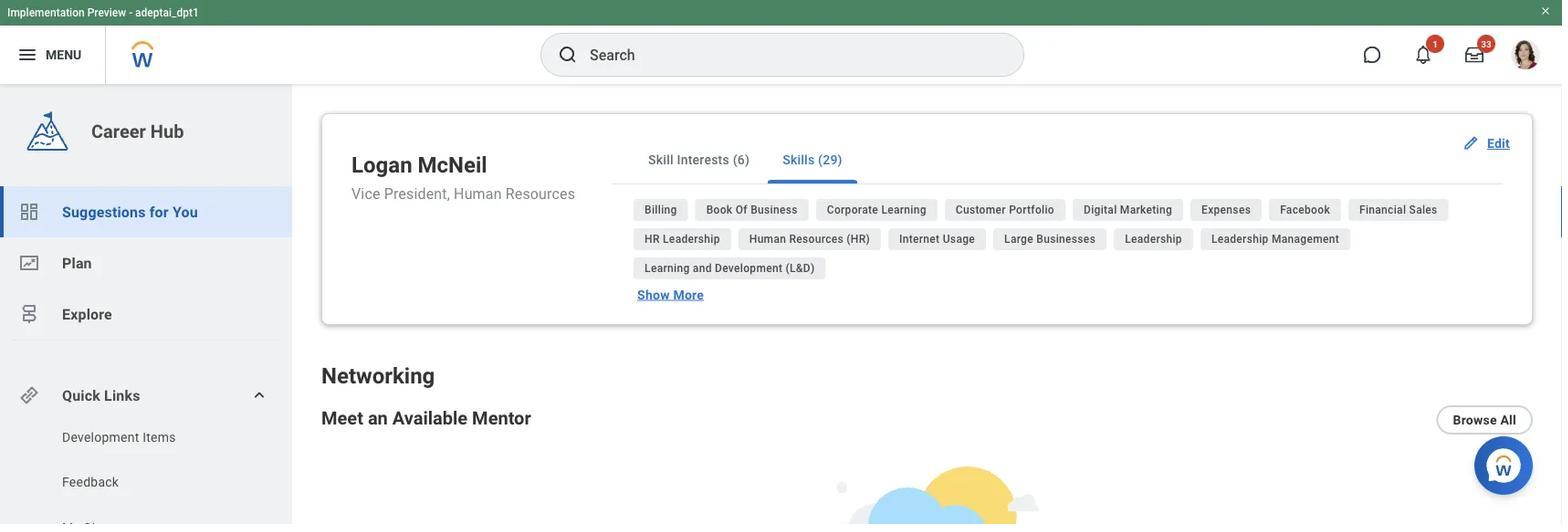 Task type: locate. For each thing, give the bounding box(es) containing it.
hub
[[151, 121, 184, 142]]

customer portfolio
[[956, 204, 1055, 216]]

human inside logan mcneil vice president, human resources
[[454, 185, 502, 202]]

timeline milestone image
[[18, 303, 40, 325]]

sales
[[1410, 204, 1438, 216]]

digital marketing
[[1084, 204, 1173, 216]]

chevron up small image
[[250, 386, 269, 405]]

digital
[[1084, 204, 1118, 216]]

development
[[715, 262, 783, 275], [62, 430, 139, 445]]

corporate
[[827, 204, 879, 216]]

quick links element
[[18, 377, 278, 414]]

list
[[0, 186, 292, 340], [0, 428, 292, 524]]

development down quick links
[[62, 430, 139, 445]]

more
[[674, 287, 704, 302]]

1 horizontal spatial leadership
[[1125, 233, 1183, 246]]

1 vertical spatial human
[[750, 233, 787, 246]]

skills (29) button
[[768, 136, 857, 184]]

explore link
[[0, 289, 292, 340]]

resources inside logan mcneil vice president, human resources
[[506, 185, 575, 202]]

leadership management
[[1212, 233, 1340, 246]]

you
[[173, 203, 198, 221]]

mentor
[[472, 407, 531, 429]]

notifications element
[[1521, 37, 1535, 51]]

2 horizontal spatial leadership
[[1212, 233, 1269, 246]]

vice
[[352, 185, 380, 202]]

1 leadership from the left
[[663, 233, 720, 246]]

33
[[1482, 38, 1492, 49]]

2 leadership from the left
[[1125, 233, 1183, 246]]

33 button
[[1455, 35, 1496, 75]]

meet
[[321, 407, 363, 429]]

plan
[[62, 254, 92, 272]]

(l&d)
[[786, 262, 815, 275]]

leadership down marketing at the right of page
[[1125, 233, 1183, 246]]

3 leadership from the left
[[1212, 233, 1269, 246]]

show more
[[638, 287, 704, 302]]

1 list from the top
[[0, 186, 292, 340]]

edit
[[1488, 136, 1511, 151]]

an
[[368, 407, 388, 429]]

menu button
[[0, 26, 105, 84]]

leadership
[[663, 233, 720, 246], [1125, 233, 1183, 246], [1212, 233, 1269, 246]]

internet usage
[[900, 233, 976, 246]]

0 horizontal spatial resources
[[506, 185, 575, 202]]

internet
[[900, 233, 940, 246]]

1 vertical spatial development
[[62, 430, 139, 445]]

1 vertical spatial resources
[[790, 233, 844, 246]]

business
[[751, 204, 798, 216]]

browse all
[[1454, 413, 1517, 428]]

book
[[707, 204, 733, 216]]

logan
[[352, 152, 412, 178]]

development items
[[62, 430, 176, 445]]

(hr)
[[847, 233, 870, 246]]

development right and
[[715, 262, 783, 275]]

networking
[[321, 363, 435, 389]]

skill interests (6)
[[649, 152, 750, 167]]

show more button
[[634, 287, 712, 302]]

leadership for leadership management
[[1212, 233, 1269, 246]]

list containing development items
[[0, 428, 292, 524]]

human down business
[[750, 233, 787, 246]]

human
[[454, 185, 502, 202], [750, 233, 787, 246]]

2 list from the top
[[0, 428, 292, 524]]

learning up internet
[[882, 204, 927, 216]]

tab list containing skill interests (6)
[[612, 136, 1503, 184]]

edit image
[[1462, 134, 1480, 153]]

large
[[1005, 233, 1034, 246]]

1 horizontal spatial development
[[715, 262, 783, 275]]

dashboard image
[[18, 201, 40, 223]]

financial
[[1360, 204, 1407, 216]]

1 horizontal spatial human
[[750, 233, 787, 246]]

0 vertical spatial list
[[0, 186, 292, 340]]

career
[[91, 121, 146, 142]]

leadership up and
[[663, 233, 720, 246]]

(6)
[[733, 152, 750, 167]]

search image
[[557, 44, 579, 66]]

learning up show more
[[645, 262, 690, 275]]

1 horizontal spatial resources
[[790, 233, 844, 246]]

1 vertical spatial list
[[0, 428, 292, 524]]

human down mcneil
[[454, 185, 502, 202]]

0 vertical spatial learning
[[882, 204, 927, 216]]

implementation
[[7, 6, 85, 19]]

large businesses
[[1005, 233, 1096, 246]]

customer
[[956, 204, 1006, 216]]

1 vertical spatial learning
[[645, 262, 690, 275]]

of
[[736, 204, 748, 216]]

skills (29)
[[783, 152, 843, 167]]

available
[[393, 407, 468, 429]]

menu banner
[[0, 0, 1563, 84]]

0 horizontal spatial leadership
[[663, 233, 720, 246]]

leadership down expenses
[[1212, 233, 1269, 246]]

feedback link
[[60, 474, 248, 492]]

explore
[[62, 306, 112, 323]]

learning
[[882, 204, 927, 216], [645, 262, 690, 275]]

for
[[150, 203, 169, 221]]

resources
[[506, 185, 575, 202], [790, 233, 844, 246]]

businesses
[[1037, 233, 1096, 246]]

mcneil
[[418, 152, 487, 178]]

0 vertical spatial human
[[454, 185, 502, 202]]

management
[[1272, 233, 1340, 246]]

justify image
[[16, 44, 38, 66]]

usage
[[943, 233, 976, 246]]

0 horizontal spatial human
[[454, 185, 502, 202]]

leadership for leadership
[[1125, 233, 1183, 246]]

adeptai_dpt1
[[135, 6, 199, 19]]

tab list
[[612, 136, 1503, 184]]

0 vertical spatial resources
[[506, 185, 575, 202]]

browse all link
[[1437, 406, 1534, 435]]

skill interests (6) button
[[634, 136, 765, 184]]



Task type: describe. For each thing, give the bounding box(es) containing it.
menu
[[46, 47, 82, 62]]

inbox large image
[[1466, 46, 1484, 64]]

marketing
[[1121, 204, 1173, 216]]

logan mcneil vice president, human resources
[[352, 152, 575, 202]]

skills
[[783, 152, 815, 167]]

development items link
[[60, 428, 248, 447]]

plan link
[[0, 237, 292, 289]]

feedback
[[62, 475, 119, 490]]

human resources (hr)
[[750, 233, 870, 246]]

skill
[[649, 152, 674, 167]]

0 vertical spatial development
[[715, 262, 783, 275]]

expenses
[[1202, 204, 1251, 216]]

interests
[[677, 152, 730, 167]]

learning and development (l&d)
[[645, 262, 815, 275]]

items
[[143, 430, 176, 445]]

close environment banner image
[[1541, 5, 1552, 16]]

quick
[[62, 387, 100, 404]]

suggestions for you
[[62, 203, 198, 221]]

book of business
[[707, 204, 798, 216]]

suggestions for you link
[[0, 186, 292, 237]]

meet an available mentor
[[321, 407, 531, 429]]

1 button
[[1404, 35, 1445, 75]]

links
[[104, 387, 140, 404]]

billing
[[645, 204, 677, 216]]

career hub
[[91, 121, 184, 142]]

implementation preview -   adeptai_dpt1
[[7, 6, 199, 19]]

notifications large image
[[1415, 46, 1433, 64]]

preview
[[87, 6, 126, 19]]

(29)
[[818, 152, 843, 167]]

1 horizontal spatial learning
[[882, 204, 927, 216]]

all
[[1501, 413, 1517, 428]]

-
[[129, 6, 133, 19]]

hr
[[645, 233, 660, 246]]

1
[[1433, 38, 1438, 49]]

portfolio
[[1009, 204, 1055, 216]]

quick links
[[62, 387, 140, 404]]

show
[[638, 287, 670, 302]]

list containing suggestions for you
[[0, 186, 292, 340]]

browse
[[1454, 413, 1498, 428]]

corporate learning
[[827, 204, 927, 216]]

suggestions
[[62, 203, 146, 221]]

profile logan mcneil image
[[1512, 40, 1541, 73]]

0 horizontal spatial learning
[[645, 262, 690, 275]]

financial sales
[[1360, 204, 1438, 216]]

onboarding home image
[[18, 252, 40, 274]]

facebook
[[1281, 204, 1331, 216]]

link image
[[18, 385, 40, 406]]

hr leadership
[[645, 233, 720, 246]]

president,
[[384, 185, 450, 202]]

0 horizontal spatial development
[[62, 430, 139, 445]]

and
[[693, 262, 712, 275]]

edit button
[[1455, 125, 1522, 162]]

Search Workday  search field
[[590, 35, 986, 75]]



Task type: vqa. For each thing, say whether or not it's contained in the screenshot.
second leadership from right
yes



